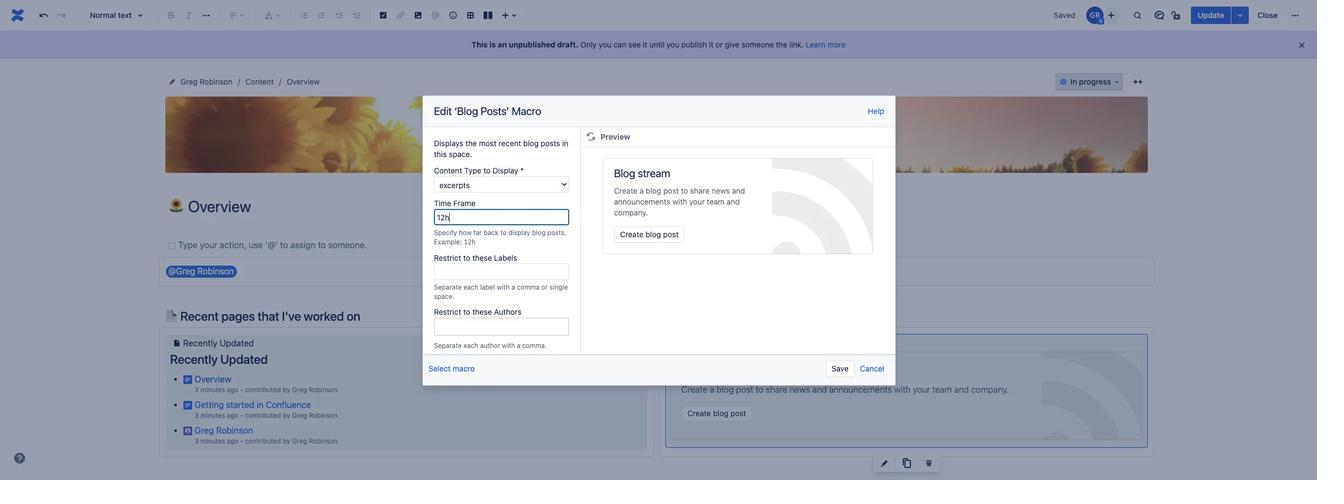 Task type: vqa. For each thing, say whether or not it's contained in the screenshot.
right Expand dropdown menu image
no



Task type: locate. For each thing, give the bounding box(es) containing it.
1 vertical spatial minutes
[[201, 411, 225, 420]]

1 vertical spatial by
[[283, 411, 290, 420]]

contributed inside getting started in confluence 3 minutes ago • contributed by greg robinson
[[245, 411, 281, 420]]

Give this page a title text field
[[188, 198, 1148, 216]]

1 vertical spatial a
[[517, 342, 520, 350]]

recently updated down recently updated icon
[[170, 352, 268, 367]]

0 vertical spatial restrict
[[434, 253, 461, 263]]

1 minutes from the top
[[201, 386, 225, 394]]

0 vertical spatial these
[[472, 253, 492, 263]]

0 horizontal spatial and
[[812, 385, 827, 395]]

far
[[473, 229, 482, 237]]

1 vertical spatial each
[[463, 342, 478, 350]]

greg robinson link
[[180, 75, 232, 88], [292, 386, 338, 394], [292, 411, 338, 420], [195, 426, 253, 436], [292, 437, 338, 445]]

that
[[258, 309, 279, 324]]

contributed down getting started in confluence 3 minutes ago • contributed by greg robinson
[[245, 437, 281, 445]]

the left link.
[[776, 40, 787, 49]]

1 vertical spatial ago
[[227, 411, 238, 420]]

1 vertical spatial separate
[[434, 342, 461, 350]]

1 horizontal spatial in
[[562, 139, 568, 148]]

0 horizontal spatial content
[[246, 77, 274, 86]]

0 vertical spatial the
[[776, 40, 787, 49]]

author
[[480, 342, 500, 350]]

1 horizontal spatial the
[[776, 40, 787, 49]]

italic ⌘i image
[[182, 9, 195, 22]]

1 vertical spatial create
[[688, 409, 711, 418]]

help link
[[868, 106, 884, 116]]

bold ⌘b image
[[165, 9, 178, 22]]

0 horizontal spatial or
[[541, 283, 547, 292]]

you
[[599, 40, 611, 49], [667, 40, 679, 49]]

macro
[[511, 105, 541, 117]]

minutes inside getting started in confluence 3 minutes ago • contributed by greg robinson
[[201, 411, 225, 420]]

these for spaces
[[472, 357, 492, 366]]

1 vertical spatial space.
[[434, 293, 454, 301]]

•
[[240, 386, 243, 394], [240, 411, 243, 420], [240, 437, 243, 445]]

space. up the restrict to these authors
[[434, 293, 454, 301]]

0 vertical spatial •
[[240, 386, 243, 394]]

type
[[464, 166, 481, 175]]

overview link right content link
[[287, 75, 320, 88]]

see
[[628, 40, 641, 49]]

adjust update settings image
[[1233, 9, 1247, 22]]

greg inside getting started in confluence 3 minutes ago • contributed by greg robinson
[[292, 411, 307, 420]]

0 horizontal spatial overview link
[[195, 374, 232, 384]]

overview
[[287, 77, 320, 86], [195, 374, 232, 384]]

post inside button
[[731, 409, 746, 418]]

single
[[549, 283, 568, 292]]

1 by from the top
[[283, 386, 290, 394]]

0 vertical spatial or
[[716, 40, 723, 49]]

robinson
[[200, 77, 232, 86], [197, 267, 234, 276], [309, 386, 338, 394], [309, 411, 338, 420], [216, 426, 253, 436], [309, 437, 338, 445]]

3 by from the top
[[283, 437, 290, 445]]

contributed down getting started in confluence link
[[245, 411, 281, 420]]

updated
[[220, 339, 254, 348], [220, 352, 268, 367]]

with left your
[[894, 385, 911, 395]]

separate inside separate each label with a comma or single space.
[[434, 283, 461, 292]]

0 vertical spatial content
[[246, 77, 274, 86]]

overview inside 'overview 3 minutes ago • contributed by greg robinson'
[[195, 374, 232, 384]]

create
[[682, 385, 708, 395], [688, 409, 711, 418]]

getting started in confluence link
[[195, 400, 311, 410]]

1 vertical spatial restrict
[[434, 308, 461, 317]]

1 vertical spatial content
[[434, 166, 462, 175]]

None text field
[[438, 321, 443, 333]]

2 by from the top
[[283, 411, 290, 420]]

outdent ⇧tab image
[[332, 9, 346, 22]]

select macro link
[[428, 361, 475, 377]]

space.
[[449, 150, 472, 159], [434, 293, 454, 301]]

3 inside greg robinson 3 minutes ago • contributed by greg robinson
[[195, 437, 199, 445]]

blog
[[523, 139, 538, 148], [532, 229, 545, 237], [717, 385, 734, 395], [713, 409, 729, 418]]

posts
[[540, 139, 560, 148]]

2 these from the top
[[472, 308, 492, 317]]

1 contributed from the top
[[245, 386, 281, 394]]

display
[[508, 229, 530, 237]]

separate each author with a comma.
[[434, 342, 547, 350]]

example:
[[434, 238, 462, 246]]

update
[[1198, 10, 1224, 20]]

overview up getting
[[195, 374, 232, 384]]

you left can
[[599, 40, 611, 49]]

in right posts
[[562, 139, 568, 148]]

separate each label with a comma or single space.
[[434, 283, 568, 301]]

3 inside getting started in confluence 3 minutes ago • contributed by greg robinson
[[195, 411, 199, 420]]

in right started
[[257, 400, 264, 410]]

0 vertical spatial contributed
[[245, 386, 281, 394]]

recently
[[183, 339, 217, 348], [170, 352, 218, 367]]

to
[[483, 166, 490, 175], [500, 229, 506, 237], [463, 253, 470, 263], [463, 308, 470, 317], [463, 357, 470, 366], [756, 385, 764, 395]]

overview link up getting
[[195, 374, 232, 384]]

close button
[[1251, 7, 1284, 24]]

1 vertical spatial with
[[502, 342, 515, 350]]

the
[[776, 40, 787, 49], [465, 139, 477, 148]]

1 vertical spatial updated
[[220, 352, 268, 367]]

these down 12h
[[472, 253, 492, 263]]

mention image
[[429, 9, 442, 22]]

0 vertical spatial 3
[[195, 386, 199, 394]]

2 3 from the top
[[195, 411, 199, 420]]

1 vertical spatial 3
[[195, 411, 199, 420]]

3
[[195, 386, 199, 394], [195, 411, 199, 420], [195, 437, 199, 445]]

2 vertical spatial •
[[240, 437, 243, 445]]

with for authors
[[502, 342, 515, 350]]

recently updated down recent
[[183, 339, 254, 348]]

3 these from the top
[[472, 357, 492, 366]]

1 horizontal spatial content
[[434, 166, 462, 175]]

a inside separate each label with a comma or single space.
[[511, 283, 515, 292]]

1 it from the left
[[643, 40, 647, 49]]

2 vertical spatial ago
[[227, 437, 238, 445]]

link image
[[394, 9, 407, 22]]

2 vertical spatial with
[[894, 385, 911, 395]]

these for authors
[[472, 308, 492, 317]]

1 vertical spatial post
[[731, 409, 746, 418]]

recently down recently updated icon
[[170, 352, 218, 367]]

you right until
[[667, 40, 679, 49]]

it
[[643, 40, 647, 49], [709, 40, 714, 49]]

or left single
[[541, 283, 547, 292]]

0 vertical spatial space.
[[449, 150, 472, 159]]

give
[[725, 40, 739, 49]]

minutes inside greg robinson 3 minutes ago • contributed by greg robinson
[[201, 437, 225, 445]]

time frame
[[434, 199, 475, 208]]

2 vertical spatial these
[[472, 357, 492, 366]]

3 ago from the top
[[227, 437, 238, 445]]

1 vertical spatial the
[[465, 139, 477, 148]]

contributed inside 'overview 3 minutes ago • contributed by greg robinson'
[[245, 386, 281, 394]]

overview link inside main content area, start typing to enter text. text box
[[195, 374, 232, 384]]

how
[[459, 229, 471, 237]]

2 it from the left
[[709, 40, 714, 49]]

2 restrict from the top
[[434, 308, 461, 317]]

dismiss image
[[1298, 41, 1306, 50]]

in inside getting started in confluence 3 minutes ago • contributed by greg robinson
[[257, 400, 264, 410]]

a left comma.
[[517, 342, 520, 350]]

company.
[[971, 385, 1009, 395]]

indent tab image
[[350, 9, 363, 22]]

each left label
[[463, 283, 478, 292]]

minutes
[[201, 386, 225, 394], [201, 411, 225, 420], [201, 437, 225, 445]]

it right see
[[643, 40, 647, 49]]

1 vertical spatial overview
[[195, 374, 232, 384]]

Main content area, start typing to enter text. text field
[[159, 239, 1154, 480]]

each
[[463, 283, 478, 292], [463, 342, 478, 350]]

greg robinson link for getting started in confluence
[[292, 411, 338, 420]]

update button
[[1191, 7, 1231, 24]]

each up restrict to these spaces
[[463, 342, 478, 350]]

and right team
[[954, 385, 969, 395]]

contributed up getting started in confluence link
[[245, 386, 281, 394]]

emoji image
[[447, 9, 460, 22]]

2 vertical spatial by
[[283, 437, 290, 445]]

1 horizontal spatial overview link
[[287, 75, 320, 88]]

recently down recent
[[183, 339, 217, 348]]

3 minutes from the top
[[201, 437, 225, 445]]

1 vertical spatial recently updated
[[170, 352, 268, 367]]

1 separate from the top
[[434, 283, 461, 292]]

until
[[649, 40, 665, 49]]

2 minutes from the top
[[201, 411, 225, 420]]

by inside greg robinson 3 minutes ago • contributed by greg robinson
[[283, 437, 290, 445]]

Time Frame text field
[[434, 209, 569, 225]]

share
[[766, 385, 787, 395]]

1 each from the top
[[463, 283, 478, 292]]

ago
[[227, 386, 238, 394], [227, 411, 238, 420], [227, 437, 238, 445]]

contributed
[[245, 386, 281, 394], [245, 411, 281, 420], [245, 437, 281, 445]]

2 vertical spatial minutes
[[201, 437, 225, 445]]

0 vertical spatial ago
[[227, 386, 238, 394]]

1 3 from the top
[[195, 386, 199, 394]]

overview link
[[287, 75, 320, 88], [195, 374, 232, 384]]

1 restrict from the top
[[434, 253, 461, 263]]

ago inside greg robinson 3 minutes ago • contributed by greg robinson
[[227, 437, 238, 445]]

greg
[[180, 77, 198, 86], [292, 386, 307, 394], [292, 411, 307, 420], [195, 426, 214, 436], [292, 437, 307, 445]]

to inside specify how far back to display blog posts. example:
[[500, 229, 506, 237]]

space. inside displays the most recent blog posts in this space.
[[449, 150, 472, 159]]

3 3 from the top
[[195, 437, 199, 445]]

2 ago from the top
[[227, 411, 238, 420]]

2 contributed from the top
[[245, 411, 281, 420]]

posts.
[[547, 229, 566, 237]]

0 vertical spatial overview
[[287, 77, 320, 86]]

these
[[472, 253, 492, 263], [472, 308, 492, 317], [472, 357, 492, 366]]

2 each from the top
[[463, 342, 478, 350]]

2 horizontal spatial a
[[710, 385, 714, 395]]

1 horizontal spatial you
[[667, 40, 679, 49]]

0 vertical spatial by
[[283, 386, 290, 394]]

📄 recent pages that i've worked on
[[165, 309, 360, 324]]

1 vertical spatial contributed
[[245, 411, 281, 420]]

restrict for restrict to these spaces
[[434, 357, 461, 366]]

or left give
[[716, 40, 723, 49]]

updated down pages at the left of page
[[220, 339, 254, 348]]

1 horizontal spatial overview
[[287, 77, 320, 86]]

with up the spaces
[[502, 342, 515, 350]]

a left comma
[[511, 283, 515, 292]]

create blog post button
[[682, 406, 752, 422]]

action item image
[[377, 9, 390, 22]]

1 vertical spatial in
[[257, 400, 264, 410]]

or inside separate each label with a comma or single space.
[[541, 283, 547, 292]]

saved
[[1054, 10, 1075, 20]]

0 vertical spatial create
[[682, 385, 708, 395]]

1 vertical spatial these
[[472, 308, 492, 317]]

1 horizontal spatial a
[[517, 342, 520, 350]]

0 vertical spatial separate
[[434, 283, 461, 292]]

recently updated
[[183, 339, 254, 348], [170, 352, 268, 367]]

in
[[562, 139, 568, 148], [257, 400, 264, 410]]

separate up the restrict to these authors
[[434, 283, 461, 292]]

0 horizontal spatial in
[[257, 400, 264, 410]]

0 vertical spatial a
[[511, 283, 515, 292]]

comma
[[517, 283, 539, 292]]

select
[[428, 364, 450, 373]]

overview right content link
[[287, 77, 320, 86]]

with inside separate each label with a comma or single space.
[[496, 283, 509, 292]]

0 horizontal spatial you
[[599, 40, 611, 49]]

team
[[932, 385, 952, 395]]

2 vertical spatial a
[[710, 385, 714, 395]]

content down this
[[434, 166, 462, 175]]

and right news
[[812, 385, 827, 395]]

1 horizontal spatial it
[[709, 40, 714, 49]]

separate for restrict to these authors
[[434, 342, 461, 350]]

1 vertical spatial or
[[541, 283, 547, 292]]

each inside separate each label with a comma or single space.
[[463, 283, 478, 292]]

a inside text box
[[710, 385, 714, 395]]

1 • from the top
[[240, 386, 243, 394]]

greg robinson 3 minutes ago • contributed by greg robinson
[[195, 426, 338, 445]]

space. inside separate each label with a comma or single space.
[[434, 293, 454, 301]]

0 horizontal spatial overview
[[195, 374, 232, 384]]

confluence
[[266, 400, 311, 410]]

cancel
[[860, 364, 884, 373]]

1 vertical spatial •
[[240, 411, 243, 420]]

by
[[283, 386, 290, 394], [283, 411, 290, 420], [283, 437, 290, 445]]

restrict to these spaces
[[434, 357, 520, 366]]

updated up 'overview 3 minutes ago • contributed by greg robinson'
[[220, 352, 268, 367]]

space. for separate
[[434, 293, 454, 301]]

a for labels
[[511, 283, 515, 292]]

• inside 'overview 3 minutes ago • contributed by greg robinson'
[[240, 386, 243, 394]]

0 horizontal spatial a
[[511, 283, 515, 292]]

space. down 'displays'
[[449, 150, 472, 159]]

0 vertical spatial with
[[496, 283, 509, 292]]

1 ago from the top
[[227, 386, 238, 394]]

it right publish at right top
[[709, 40, 714, 49]]

your
[[913, 385, 930, 395]]

1 vertical spatial recently
[[170, 352, 218, 367]]

the left most
[[465, 139, 477, 148]]

0 vertical spatial each
[[463, 283, 478, 292]]

with down restrict to these labels text box
[[496, 283, 509, 292]]

a
[[511, 283, 515, 292], [517, 342, 520, 350], [710, 385, 714, 395]]

2 vertical spatial restrict
[[434, 357, 461, 366]]

1 these from the top
[[472, 253, 492, 263]]

and
[[812, 385, 827, 395], [954, 385, 969, 395]]

0 vertical spatial in
[[562, 139, 568, 148]]

1 horizontal spatial and
[[954, 385, 969, 395]]

a up create blog post
[[710, 385, 714, 395]]

these down author
[[472, 357, 492, 366]]

0 horizontal spatial the
[[465, 139, 477, 148]]

news
[[790, 385, 810, 395]]

this
[[434, 150, 447, 159]]

or
[[716, 40, 723, 49], [541, 283, 547, 292]]

these down label
[[472, 308, 492, 317]]

pages
[[221, 309, 255, 324]]

2 vertical spatial 3
[[195, 437, 199, 445]]

2 vertical spatial contributed
[[245, 437, 281, 445]]

with inside main content area, start typing to enter text. text box
[[894, 385, 911, 395]]

0 horizontal spatial it
[[643, 40, 647, 49]]

separate up select macro
[[434, 342, 461, 350]]

content right greg robinson
[[246, 77, 274, 86]]

greg inside 'overview 3 minutes ago • contributed by greg robinson'
[[292, 386, 307, 394]]

3 restrict from the top
[[434, 357, 461, 366]]

ago inside getting started in confluence 3 minutes ago • contributed by greg robinson
[[227, 411, 238, 420]]

overview for overview 3 minutes ago • contributed by greg robinson
[[195, 374, 232, 384]]

1 horizontal spatial or
[[716, 40, 723, 49]]

by inside 'overview 3 minutes ago • contributed by greg robinson'
[[283, 386, 290, 394]]

3 • from the top
[[240, 437, 243, 445]]

3 contributed from the top
[[245, 437, 281, 445]]

2 • from the top
[[240, 411, 243, 420]]

0 vertical spatial overview link
[[287, 75, 320, 88]]

0 vertical spatial minutes
[[201, 386, 225, 394]]

3 inside 'overview 3 minutes ago • contributed by greg robinson'
[[195, 386, 199, 394]]

2 separate from the top
[[434, 342, 461, 350]]

1 vertical spatial overview link
[[195, 374, 232, 384]]

create inside button
[[688, 409, 711, 418]]



Task type: describe. For each thing, give the bounding box(es) containing it.
these for labels
[[472, 253, 492, 263]]

spaces
[[494, 357, 520, 366]]

@greg
[[168, 267, 195, 276]]

• inside greg robinson 3 minutes ago • contributed by greg robinson
[[240, 437, 243, 445]]

learn
[[806, 40, 826, 49]]

• inside getting started in confluence 3 minutes ago • contributed by greg robinson
[[240, 411, 243, 420]]

each for labels
[[463, 283, 478, 292]]

comma.
[[522, 342, 547, 350]]

getting
[[195, 400, 224, 410]]

make page fixed-width image
[[1131, 75, 1144, 88]]

displays the most recent blog posts in this space.
[[434, 139, 568, 159]]

recent
[[180, 309, 219, 324]]

close
[[1258, 10, 1278, 20]]

blog inside button
[[713, 409, 729, 418]]

table image
[[464, 9, 477, 22]]

0 vertical spatial recently updated
[[183, 339, 254, 348]]

the inside displays the most recent blog posts in this space.
[[465, 139, 477, 148]]

space. for displays
[[449, 150, 472, 159]]

separate for restrict to these labels
[[434, 283, 461, 292]]

robinson inside getting started in confluence 3 minutes ago • contributed by greg robinson
[[309, 411, 338, 420]]

posts'
[[480, 105, 509, 117]]

Restrict to these Labels text field
[[434, 264, 569, 280]]

contributed inside greg robinson 3 minutes ago • contributed by greg robinson
[[245, 437, 281, 445]]

edit
[[434, 105, 452, 117]]

i've
[[282, 309, 301, 324]]

to inside main content area, start typing to enter text. text box
[[756, 385, 764, 395]]

this
[[472, 40, 488, 49]]

greg robinson
[[180, 77, 232, 86]]

greg robinson image
[[1086, 7, 1104, 24]]

on
[[347, 309, 360, 324]]

create for create blog post
[[688, 409, 711, 418]]

create blog post
[[688, 409, 746, 418]]

displays
[[434, 139, 463, 148]]

📄
[[165, 309, 178, 324]]

getting started in confluence 3 minutes ago • contributed by greg robinson
[[195, 400, 338, 420]]

@greg robinson
[[168, 267, 234, 276]]

12h
[[464, 239, 475, 246]]

publish
[[681, 40, 707, 49]]

by inside getting started in confluence 3 minutes ago • contributed by greg robinson
[[283, 411, 290, 420]]

restrict for restrict to these authors
[[434, 308, 461, 317]]

authors
[[494, 308, 521, 317]]

display
[[492, 166, 518, 175]]

add image, video, or file image
[[412, 9, 425, 22]]

overview for overview
[[287, 77, 320, 86]]

bullet list ⌘⇧8 image
[[297, 9, 311, 22]]

someone
[[742, 40, 774, 49]]

preview
[[600, 132, 630, 141]]

can
[[614, 40, 626, 49]]

in inside displays the most recent blog posts in this space.
[[562, 139, 568, 148]]

content type to display *
[[434, 166, 524, 175]]

restrict to these labels
[[434, 253, 517, 263]]

redo ⌘⇧z image
[[55, 9, 68, 22]]

specify
[[434, 229, 457, 237]]

draft.
[[557, 40, 578, 49]]

blog inside specify how far back to display blog posts. example:
[[532, 229, 545, 237]]

content link
[[246, 75, 274, 88]]

frame
[[453, 199, 475, 208]]

greg robinson link for greg robinson
[[292, 437, 338, 445]]

copy image
[[900, 457, 913, 470]]

recent
[[498, 139, 521, 148]]

confluence image
[[9, 7, 26, 24]]

this is an unpublished draft. only you can see it until you publish it or give someone the link. learn more
[[472, 40, 846, 49]]

time
[[434, 199, 451, 208]]

remove image
[[923, 457, 936, 470]]

'blog
[[454, 105, 478, 117]]

edit image
[[878, 457, 891, 470]]

save
[[831, 364, 848, 373]]

an
[[498, 40, 507, 49]]

a for authors
[[517, 342, 520, 350]]

move this page image
[[167, 78, 176, 86]]

label
[[480, 283, 495, 292]]

blog inside displays the most recent blog posts in this space.
[[523, 139, 538, 148]]

edit 'blog posts' macro
[[434, 105, 541, 117]]

more
[[828, 40, 846, 49]]

greg robinson link for overview
[[292, 386, 338, 394]]

unpublished
[[509, 40, 555, 49]]

cancel link
[[860, 361, 884, 377]]

create a blog post to share news and announcements with your team and company.
[[682, 385, 1009, 395]]

content for content type to display *
[[434, 166, 462, 175]]

only
[[581, 40, 597, 49]]

create for create a blog post to share news and announcements with your team and company.
[[682, 385, 708, 395]]

announcements
[[829, 385, 892, 395]]

is
[[490, 40, 496, 49]]

2 you from the left
[[667, 40, 679, 49]]

layouts image
[[481, 9, 495, 22]]

undo ⌘z image
[[37, 9, 50, 22]]

2 and from the left
[[954, 385, 969, 395]]

worked
[[304, 309, 344, 324]]

started
[[226, 400, 254, 410]]

robinson inside 'overview 3 minutes ago • contributed by greg robinson'
[[309, 386, 338, 394]]

save button
[[825, 361, 854, 377]]

link.
[[789, 40, 804, 49]]

numbered list ⌘⇧7 image
[[315, 9, 328, 22]]

*
[[520, 166, 524, 175]]

0 vertical spatial recently
[[183, 339, 217, 348]]

1 and from the left
[[812, 385, 827, 395]]

each for authors
[[463, 342, 478, 350]]

with for labels
[[496, 283, 509, 292]]

restrict for restrict to these labels
[[434, 253, 461, 263]]

back
[[483, 229, 498, 237]]

confluence image
[[9, 7, 26, 24]]

most
[[479, 139, 496, 148]]

0 vertical spatial updated
[[220, 339, 254, 348]]

0 vertical spatial post
[[736, 385, 753, 395]]

help
[[868, 106, 884, 116]]

select macro
[[428, 364, 475, 373]]

macro
[[452, 364, 475, 373]]

restrict to these authors
[[434, 308, 521, 317]]

overview 3 minutes ago • contributed by greg robinson
[[195, 374, 338, 394]]

1 you from the left
[[599, 40, 611, 49]]

content for content
[[246, 77, 274, 86]]

ago inside 'overview 3 minutes ago • contributed by greg robinson'
[[227, 386, 238, 394]]

learn more link
[[806, 40, 846, 49]]

recently updated image
[[170, 337, 183, 350]]

labels
[[494, 253, 517, 263]]

specify how far back to display blog posts. example:
[[434, 229, 566, 246]]

minutes inside 'overview 3 minutes ago • contributed by greg robinson'
[[201, 386, 225, 394]]



